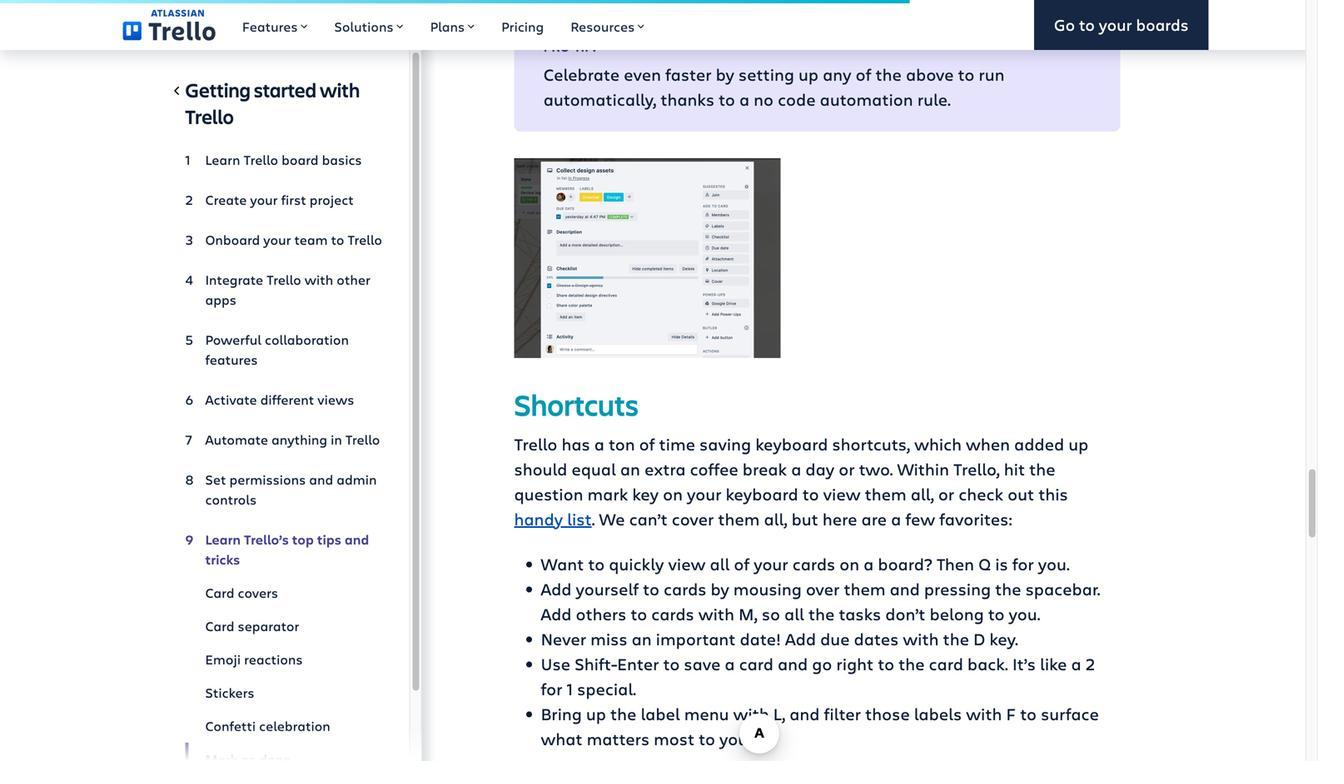 Task type: vqa. For each thing, say whether or not it's contained in the screenshot.
'of' within Want to quickly view all of your cards on a board? Then Q is for you. Add yourself to cards by mousing over them and pressing the spacebar. Add others to cards with M, so all the tasks don't belong to you. Never miss an important date! Add due dates with the D key. Use Shift-Enter to save a card and go right to the card back. It's like a 2 for 1 special. Bring up the label menu with L, and filter those labels with F to surface what matters most to you.
yes



Task type: locate. For each thing, give the bounding box(es) containing it.
pro-tip: celebrate even faster by setting up any of the above to run automatically, thanks to a no code automation rule.
[[544, 38, 1005, 110]]

trello inside integrate trello with other apps
[[267, 271, 301, 289]]

trello down onboard your team to trello link
[[267, 271, 301, 289]]

0 vertical spatial by
[[716, 63, 735, 85]]

learn for learn trello board basics
[[205, 151, 240, 169]]

and right the tips
[[345, 531, 369, 549]]

add down want
[[541, 578, 572, 600]]

shortcuts
[[514, 385, 639, 424]]

confetti celebration
[[205, 717, 331, 735]]

keyboard down break
[[726, 483, 799, 505]]

2 vertical spatial them
[[844, 578, 886, 600]]

learn up tricks
[[205, 531, 241, 549]]

board?
[[878, 553, 933, 575]]

due
[[821, 628, 850, 650]]

0 horizontal spatial card
[[739, 653, 774, 675]]

l,
[[774, 703, 786, 725]]

to down quickly
[[643, 578, 660, 600]]

trello left the board
[[244, 151, 278, 169]]

by right faster
[[716, 63, 735, 85]]

1 horizontal spatial or
[[939, 483, 955, 505]]

up inside shortcuts trello has a ton of time saving keyboard shortcuts, which when added up should equal an extra coffee break a day or two. within trello, hit the question mark key on your keyboard to view them all, or check out this handy list . we can't cover them all, but here are a few favorites:
[[1069, 433, 1089, 455]]

and down 'board?'
[[890, 578, 920, 600]]

a inside pro-tip: celebrate even faster by setting up any of the above to run automatically, thanks to a no code automation rule.
[[740, 88, 750, 110]]

0 horizontal spatial or
[[839, 458, 855, 480]]

card left the back.
[[929, 653, 964, 675]]

1 vertical spatial on
[[840, 553, 860, 575]]

1 horizontal spatial for
[[1013, 553, 1034, 575]]

trello down getting
[[185, 103, 234, 130]]

no
[[754, 88, 774, 110]]

integrate
[[205, 271, 263, 289]]

the down added
[[1030, 458, 1056, 480]]

activate
[[205, 391, 257, 409]]

quickly
[[609, 553, 664, 575]]

menu
[[685, 703, 729, 725]]

0 vertical spatial card
[[205, 584, 235, 602]]

them inside want to quickly view all of your cards on a board? then q is for you. add yourself to cards by mousing over them and pressing the spacebar. add others to cards with m, so all the tasks don't belong to you. never miss an important date! add due dates with the d key. use shift-enter to save a card and go right to the card back. it's like a 2 for 1 special. bring up the label menu with l, and filter those labels with f to surface what matters most to you.
[[844, 578, 886, 600]]

with right started
[[320, 77, 360, 103]]

and left admin
[[309, 471, 333, 489]]

keyboard up break
[[756, 433, 828, 455]]

of inside want to quickly view all of your cards on a board? then q is for you. add yourself to cards by mousing over them and pressing the spacebar. add others to cards with m, so all the tasks don't belong to you. never miss an important date! add due dates with the d key. use shift-enter to save a card and go right to the card back. it's like a 2 for 1 special. bring up the label menu with l, and filter those labels with f to surface what matters most to you.
[[734, 553, 750, 575]]

the left d
[[943, 628, 970, 650]]

2 horizontal spatial up
[[1069, 433, 1089, 455]]

0 vertical spatial view
[[824, 483, 861, 505]]

of up automation
[[856, 63, 872, 85]]

this
[[1039, 483, 1069, 505]]

up down special.
[[586, 703, 606, 725]]

or down within
[[939, 483, 955, 505]]

your inside shortcuts trello has a ton of time saving keyboard shortcuts, which when added up should equal an extra coffee break a day or two. within trello, hit the question mark key on your keyboard to view them all, or check out this handy list . we can't cover them all, but here are a few favorites:
[[687, 483, 722, 505]]

to left run
[[958, 63, 975, 85]]

trello right in
[[346, 431, 380, 449]]

the inside shortcuts trello has a ton of time saving keyboard shortcuts, which when added up should equal an extra coffee break a day or two. within trello, hit the question mark key on your keyboard to view them all, or check out this handy list . we can't cover them all, but here are a few favorites:
[[1030, 458, 1056, 480]]

card down tricks
[[205, 584, 235, 602]]

0 vertical spatial up
[[799, 63, 819, 85]]

1 horizontal spatial card
[[929, 653, 964, 675]]

2
[[1086, 653, 1096, 675]]

emoji reactions
[[205, 651, 303, 669]]

trello up other
[[348, 231, 382, 249]]

you.
[[1039, 553, 1070, 575], [1009, 603, 1041, 625], [720, 728, 751, 750]]

1 vertical spatial for
[[541, 678, 563, 700]]

them right cover
[[718, 508, 760, 530]]

page progress progress bar
[[0, 0, 910, 3]]

0 vertical spatial learn
[[205, 151, 240, 169]]

0 horizontal spatial up
[[586, 703, 606, 725]]

for
[[1013, 553, 1034, 575], [541, 678, 563, 700]]

0 vertical spatial for
[[1013, 553, 1034, 575]]

miss
[[591, 628, 628, 650]]

to up the key.
[[989, 603, 1005, 625]]

first
[[281, 191, 306, 209]]

1 horizontal spatial on
[[840, 553, 860, 575]]

1 vertical spatial view
[[668, 553, 706, 575]]

other
[[337, 271, 371, 289]]

all,
[[911, 483, 934, 505], [764, 508, 788, 530]]

0 vertical spatial all,
[[911, 483, 934, 505]]

with inside getting started with trello
[[320, 77, 360, 103]]

1 vertical spatial all,
[[764, 508, 788, 530]]

are
[[862, 508, 887, 530]]

1 vertical spatial by
[[711, 578, 730, 600]]

you. up the spacebar.
[[1039, 553, 1070, 575]]

1 vertical spatial add
[[541, 603, 572, 625]]

your up mousing
[[754, 553, 789, 575]]

of inside shortcuts trello has a ton of time saving keyboard shortcuts, which when added up should equal an extra coffee break a day or two. within trello, hit the question mark key on your keyboard to view them all, or check out this handy list . we can't cover them all, but here are a few favorites:
[[640, 433, 655, 455]]

permissions
[[230, 471, 306, 489]]

what
[[541, 728, 583, 750]]

important
[[656, 628, 736, 650]]

1 card from the top
[[205, 584, 235, 602]]

add
[[541, 578, 572, 600], [541, 603, 572, 625], [786, 628, 816, 650]]

up right added
[[1069, 433, 1089, 455]]

by
[[716, 63, 735, 85], [711, 578, 730, 600]]

2 vertical spatial up
[[586, 703, 606, 725]]

for right is
[[1013, 553, 1034, 575]]

your
[[1099, 14, 1133, 35], [250, 191, 278, 209], [263, 231, 291, 249], [687, 483, 722, 505], [754, 553, 789, 575]]

back.
[[968, 653, 1009, 675]]

and
[[309, 471, 333, 489], [345, 531, 369, 549], [890, 578, 920, 600], [778, 653, 808, 675], [790, 703, 820, 725]]

on up over
[[840, 553, 860, 575]]

them down two. on the right bottom of page
[[865, 483, 907, 505]]

the down over
[[809, 603, 835, 625]]

add up go
[[786, 628, 816, 650]]

0 vertical spatial an
[[620, 458, 641, 480]]

cover
[[672, 508, 714, 530]]

solutions
[[334, 17, 394, 35]]

plans button
[[417, 0, 488, 50]]

1 vertical spatial learn
[[205, 531, 241, 549]]

question
[[514, 483, 584, 505]]

0 horizontal spatial of
[[640, 433, 655, 455]]

an image showing examples of marking items as done on a trello card image
[[514, 158, 781, 358]]

2 horizontal spatial of
[[856, 63, 872, 85]]

all down cover
[[710, 553, 730, 575]]

go
[[812, 653, 833, 675]]

1 vertical spatial them
[[718, 508, 760, 530]]

0 horizontal spatial on
[[663, 483, 683, 505]]

controls
[[205, 491, 257, 509]]

you. up the key.
[[1009, 603, 1041, 625]]

tip:
[[574, 38, 596, 55]]

your down coffee
[[687, 483, 722, 505]]

with left l,
[[734, 703, 770, 725]]

f
[[1007, 703, 1016, 725]]

keyboard
[[756, 433, 828, 455], [726, 483, 799, 505]]

with left other
[[305, 271, 333, 289]]

them
[[865, 483, 907, 505], [718, 508, 760, 530], [844, 578, 886, 600]]

a right save
[[725, 653, 735, 675]]

spacebar.
[[1026, 578, 1101, 600]]

1 horizontal spatial view
[[824, 483, 861, 505]]

getting started with trello
[[185, 77, 360, 130]]

automatically,
[[544, 88, 657, 110]]

to left no
[[719, 88, 736, 110]]

use
[[541, 653, 571, 675]]

your left boards
[[1099, 14, 1133, 35]]

an
[[620, 458, 641, 480], [632, 628, 652, 650]]

favorites:
[[940, 508, 1013, 530]]

your left team
[[263, 231, 291, 249]]

equal
[[572, 458, 616, 480]]

it's
[[1013, 653, 1036, 675]]

anything
[[272, 431, 327, 449]]

key.
[[990, 628, 1019, 650]]

0 vertical spatial all
[[710, 553, 730, 575]]

card up emoji
[[205, 617, 235, 635]]

trello
[[185, 103, 234, 130], [244, 151, 278, 169], [348, 231, 382, 249], [267, 271, 301, 289], [346, 431, 380, 449], [514, 433, 558, 455]]

card covers link
[[185, 576, 383, 610]]

and left go
[[778, 653, 808, 675]]

you. down 'menu'
[[720, 728, 751, 750]]

trello up should
[[514, 433, 558, 455]]

add up never
[[541, 603, 572, 625]]

emoji reactions link
[[185, 643, 383, 676]]

card down date!
[[739, 653, 774, 675]]

by left mousing
[[711, 578, 730, 600]]

1 horizontal spatial of
[[734, 553, 750, 575]]

2 card from the top
[[205, 617, 235, 635]]

to up but
[[803, 483, 819, 505]]

view down cover
[[668, 553, 706, 575]]

run
[[979, 63, 1005, 85]]

a left no
[[740, 88, 750, 110]]

of for want
[[734, 553, 750, 575]]

go to your boards link
[[1035, 0, 1209, 50]]

m,
[[739, 603, 758, 625]]

an down ton
[[620, 458, 641, 480]]

of inside pro-tip: celebrate even faster by setting up any of the above to run automatically, thanks to a no code automation rule.
[[856, 63, 872, 85]]

1 vertical spatial card
[[205, 617, 235, 635]]

the up automation
[[876, 63, 902, 85]]

views
[[318, 391, 354, 409]]

your left first
[[250, 191, 278, 209]]

0 vertical spatial you.
[[1039, 553, 1070, 575]]

2 vertical spatial of
[[734, 553, 750, 575]]

0 vertical spatial on
[[663, 483, 683, 505]]

all, down within
[[911, 483, 934, 505]]

learn up create
[[205, 151, 240, 169]]

with left f
[[967, 703, 1002, 725]]

an up enter
[[632, 628, 652, 650]]

with
[[320, 77, 360, 103], [305, 271, 333, 289], [699, 603, 735, 625], [903, 628, 939, 650], [734, 703, 770, 725], [967, 703, 1002, 725]]

1 horizontal spatial up
[[799, 63, 819, 85]]

1 horizontal spatial all
[[785, 603, 805, 625]]

1
[[567, 678, 573, 700]]

set permissions and admin controls link
[[185, 463, 383, 516]]

atlassian trello image
[[123, 9, 216, 41]]

emoji
[[205, 651, 241, 669]]

any
[[823, 63, 852, 85]]

set
[[205, 471, 226, 489]]

a left ton
[[595, 433, 605, 455]]

check
[[959, 483, 1004, 505]]

pro-
[[544, 38, 574, 55]]

of up mousing
[[734, 553, 750, 575]]

learn inside learn trello's top tips and tricks
[[205, 531, 241, 549]]

view up the here
[[824, 483, 861, 505]]

to inside shortcuts trello has a ton of time saving keyboard shortcuts, which when added up should equal an extra coffee break a day or two. within trello, hit the question mark key on your keyboard to view them all, or check out this handy list . we can't cover them all, but here are a few favorites:
[[803, 483, 819, 505]]

all, left but
[[764, 508, 788, 530]]

all right so on the right of the page
[[785, 603, 805, 625]]

mousing
[[734, 578, 802, 600]]

with left the m,
[[699, 603, 735, 625]]

tips
[[317, 531, 341, 549]]

for left 1
[[541, 678, 563, 700]]

view inside shortcuts trello has a ton of time saving keyboard shortcuts, which when added up should equal an extra coffee break a day or two. within trello, hit the question mark key on your keyboard to view them all, or check out this handy list . we can't cover them all, but here are a few favorites:
[[824, 483, 861, 505]]

1 vertical spatial an
[[632, 628, 652, 650]]

on down extra
[[663, 483, 683, 505]]

board
[[282, 151, 319, 169]]

2 learn from the top
[[205, 531, 241, 549]]

a left day
[[792, 458, 802, 480]]

card separator
[[205, 617, 299, 635]]

0 horizontal spatial view
[[668, 553, 706, 575]]

1 vertical spatial of
[[640, 433, 655, 455]]

up up code
[[799, 63, 819, 85]]

pricing link
[[488, 0, 557, 50]]

learn trello's top tips and tricks link
[[185, 523, 383, 576]]

setting
[[739, 63, 795, 85]]

key
[[633, 483, 659, 505]]

resources
[[571, 17, 635, 35]]

1 vertical spatial up
[[1069, 433, 1089, 455]]

powerful collaboration features
[[205, 331, 349, 369]]

card inside "link"
[[205, 617, 235, 635]]

1 learn from the top
[[205, 151, 240, 169]]

0 vertical spatial of
[[856, 63, 872, 85]]

0 horizontal spatial for
[[541, 678, 563, 700]]

of right ton
[[640, 433, 655, 455]]

them up tasks on the bottom of the page
[[844, 578, 886, 600]]

ton
[[609, 433, 635, 455]]

tasks
[[839, 603, 882, 625]]

or right day
[[839, 458, 855, 480]]



Task type: describe. For each thing, give the bounding box(es) containing it.
0 vertical spatial them
[[865, 483, 907, 505]]

solutions button
[[321, 0, 417, 50]]

create your first project link
[[185, 183, 383, 217]]

coffee
[[690, 458, 739, 480]]

plans
[[430, 17, 465, 35]]

shortcuts,
[[833, 433, 911, 455]]

a left 2
[[1072, 653, 1082, 675]]

list
[[567, 508, 592, 530]]

top
[[292, 531, 314, 549]]

labels
[[914, 703, 962, 725]]

0 vertical spatial keyboard
[[756, 433, 828, 455]]

q
[[979, 553, 991, 575]]

trello inside onboard your team to trello link
[[348, 231, 382, 249]]

features
[[205, 351, 258, 369]]

special.
[[577, 678, 637, 700]]

out
[[1008, 483, 1035, 505]]

celebrate
[[544, 63, 620, 85]]

matters
[[587, 728, 650, 750]]

features button
[[229, 0, 321, 50]]

the down dates
[[899, 653, 925, 675]]

the up matters
[[611, 703, 637, 725]]

few
[[906, 508, 936, 530]]

handy list link
[[514, 508, 592, 530]]

started
[[254, 77, 317, 103]]

a left 'board?'
[[864, 553, 874, 575]]

trello's
[[244, 531, 289, 549]]

right
[[837, 653, 874, 675]]

stickers link
[[185, 676, 383, 710]]

1 vertical spatial cards
[[664, 578, 707, 600]]

so
[[762, 603, 781, 625]]

in
[[331, 431, 342, 449]]

the down is
[[996, 578, 1022, 600]]

up inside want to quickly view all of your cards on a board? then q is for you. add yourself to cards by mousing over them and pressing the spacebar. add others to cards with m, so all the tasks don't belong to you. never miss an important date! add due dates with the d key. use shift-enter to save a card and go right to the card back. it's like a 2 for 1 special. bring up the label menu with l, and filter those labels with f to surface what matters most to you.
[[586, 703, 606, 725]]

yourself
[[576, 578, 639, 600]]

and inside learn trello's top tips and tricks
[[345, 531, 369, 549]]

the inside pro-tip: celebrate even faster by setting up any of the above to run automatically, thanks to a no code automation rule.
[[876, 63, 902, 85]]

learn for learn trello's top tips and tricks
[[205, 531, 241, 549]]

2 vertical spatial cards
[[652, 603, 695, 625]]

by inside pro-tip: celebrate even faster by setting up any of the above to run automatically, thanks to a no code automation rule.
[[716, 63, 735, 85]]

is
[[996, 553, 1009, 575]]

stickers
[[205, 684, 255, 702]]

and inside set permissions and admin controls
[[309, 471, 333, 489]]

0 vertical spatial add
[[541, 578, 572, 600]]

features
[[242, 17, 298, 35]]

d
[[974, 628, 986, 650]]

with inside integrate trello with other apps
[[305, 271, 333, 289]]

0 vertical spatial cards
[[793, 553, 836, 575]]

0 horizontal spatial all
[[710, 553, 730, 575]]

handy
[[514, 508, 563, 530]]

automate anything in trello link
[[185, 423, 383, 457]]

rule.
[[918, 88, 951, 110]]

your inside onboard your team to trello link
[[263, 231, 291, 249]]

create your first project
[[205, 191, 354, 209]]

2 vertical spatial you.
[[720, 728, 751, 750]]

boards
[[1137, 14, 1189, 35]]

when
[[966, 433, 1010, 455]]

can't
[[629, 508, 668, 530]]

surface
[[1041, 703, 1100, 725]]

day
[[806, 458, 835, 480]]

of for shortcuts
[[640, 433, 655, 455]]

activate different views
[[205, 391, 354, 409]]

card separator link
[[185, 610, 383, 643]]

getting
[[185, 77, 251, 103]]

hit
[[1004, 458, 1026, 480]]

different
[[260, 391, 314, 409]]

trello,
[[954, 458, 1000, 480]]

to down 'menu'
[[699, 728, 716, 750]]

view inside want to quickly view all of your cards on a board? then q is for you. add yourself to cards by mousing over them and pressing the spacebar. add others to cards with m, so all the tasks don't belong to you. never miss an important date! add due dates with the d key. use shift-enter to save a card and go right to the card back. it's like a 2 for 1 special. bring up the label menu with l, and filter those labels with f to surface what matters most to you.
[[668, 553, 706, 575]]

card for card separator
[[205, 617, 235, 635]]

on inside shortcuts trello has a ton of time saving keyboard shortcuts, which when added up should equal an extra coffee break a day or two. within trello, hit the question mark key on your keyboard to view them all, or check out this handy list . we can't cover them all, but here are a few favorites:
[[663, 483, 683, 505]]

1 vertical spatial keyboard
[[726, 483, 799, 505]]

0 horizontal spatial all,
[[764, 508, 788, 530]]

to right f
[[1021, 703, 1037, 725]]

automation
[[820, 88, 914, 110]]

your inside go to your boards link
[[1099, 14, 1133, 35]]

automate anything in trello
[[205, 431, 380, 449]]

integrate trello with other apps
[[205, 271, 371, 309]]

an inside want to quickly view all of your cards on a board? then q is for you. add yourself to cards by mousing over them and pressing the spacebar. add others to cards with m, so all the tasks don't belong to you. never miss an important date! add due dates with the d key. use shift-enter to save a card and go right to the card back. it's like a 2 for 1 special. bring up the label menu with l, and filter those labels with f to surface what matters most to you.
[[632, 628, 652, 650]]

within
[[898, 458, 950, 480]]

trello inside shortcuts trello has a ton of time saving keyboard shortcuts, which when added up should equal an extra coffee break a day or two. within trello, hit the question mark key on your keyboard to view them all, or check out this handy list . we can't cover them all, but here are a few favorites:
[[514, 433, 558, 455]]

up inside pro-tip: celebrate even faster by setting up any of the above to run automatically, thanks to a no code automation rule.
[[799, 63, 819, 85]]

to right others on the bottom left of the page
[[631, 603, 647, 625]]

reactions
[[244, 651, 303, 669]]

learn trello board basics link
[[185, 143, 383, 177]]

to up yourself
[[588, 553, 605, 575]]

create
[[205, 191, 247, 209]]

resources button
[[557, 0, 658, 50]]

on inside want to quickly view all of your cards on a board? then q is for you. add yourself to cards by mousing over them and pressing the spacebar. add others to cards with m, so all the tasks don't belong to you. never miss an important date! add due dates with the d key. use shift-enter to save a card and go right to the card back. it's like a 2 for 1 special. bring up the label menu with l, and filter those labels with f to surface what matters most to you.
[[840, 553, 860, 575]]

to left save
[[664, 653, 680, 675]]

learn trello's top tips and tricks
[[205, 531, 369, 569]]

but
[[792, 508, 819, 530]]

even
[[624, 63, 661, 85]]

team
[[294, 231, 328, 249]]

0 vertical spatial or
[[839, 458, 855, 480]]

and right l,
[[790, 703, 820, 725]]

to right go
[[1080, 14, 1095, 35]]

a right are
[[891, 508, 902, 530]]

learn trello board basics
[[205, 151, 362, 169]]

trello inside learn trello board basics link
[[244, 151, 278, 169]]

1 vertical spatial you.
[[1009, 603, 1041, 625]]

card for card covers
[[205, 584, 235, 602]]

which
[[915, 433, 962, 455]]

never
[[541, 628, 587, 650]]

trello inside automate anything in trello link
[[346, 431, 380, 449]]

date!
[[740, 628, 781, 650]]

code
[[778, 88, 816, 110]]

faster
[[666, 63, 712, 85]]

we
[[599, 508, 625, 530]]

don't
[[886, 603, 926, 625]]

2 vertical spatial add
[[786, 628, 816, 650]]

enter
[[618, 653, 659, 675]]

pricing
[[502, 17, 544, 35]]

2 card from the left
[[929, 653, 964, 675]]

to down dates
[[878, 653, 895, 675]]

your inside want to quickly view all of your cards on a board? then q is for you. add yourself to cards by mousing over them and pressing the spacebar. add others to cards with m, so all the tasks don't belong to you. never miss an important date! add due dates with the d key. use shift-enter to save a card and go right to the card back. it's like a 2 for 1 special. bring up the label menu with l, and filter those labels with f to surface what matters most to you.
[[754, 553, 789, 575]]

apps
[[205, 291, 236, 309]]

others
[[576, 603, 627, 625]]

1 horizontal spatial all,
[[911, 483, 934, 505]]

your inside create your first project link
[[250, 191, 278, 209]]

onboard
[[205, 231, 260, 249]]

1 vertical spatial all
[[785, 603, 805, 625]]

with down don't
[[903, 628, 939, 650]]

card covers
[[205, 584, 278, 602]]

to right team
[[331, 231, 344, 249]]

1 vertical spatial or
[[939, 483, 955, 505]]

trello inside getting started with trello
[[185, 103, 234, 130]]

an inside shortcuts trello has a ton of time saving keyboard shortcuts, which when added up should equal an extra coffee break a day or two. within trello, hit the question mark key on your keyboard to view them all, or check out this handy list . we can't cover them all, but here are a few favorites:
[[620, 458, 641, 480]]

belong
[[930, 603, 984, 625]]

by inside want to quickly view all of your cards on a board? then q is for you. add yourself to cards by mousing over them and pressing the spacebar. add others to cards with m, so all the tasks don't belong to you. never miss an important date! add due dates with the d key. use shift-enter to save a card and go right to the card back. it's like a 2 for 1 special. bring up the label menu with l, and filter those labels with f to surface what matters most to you.
[[711, 578, 730, 600]]

tricks
[[205, 551, 240, 569]]

1 card from the left
[[739, 653, 774, 675]]

filter
[[824, 703, 861, 725]]

pressing
[[925, 578, 991, 600]]



